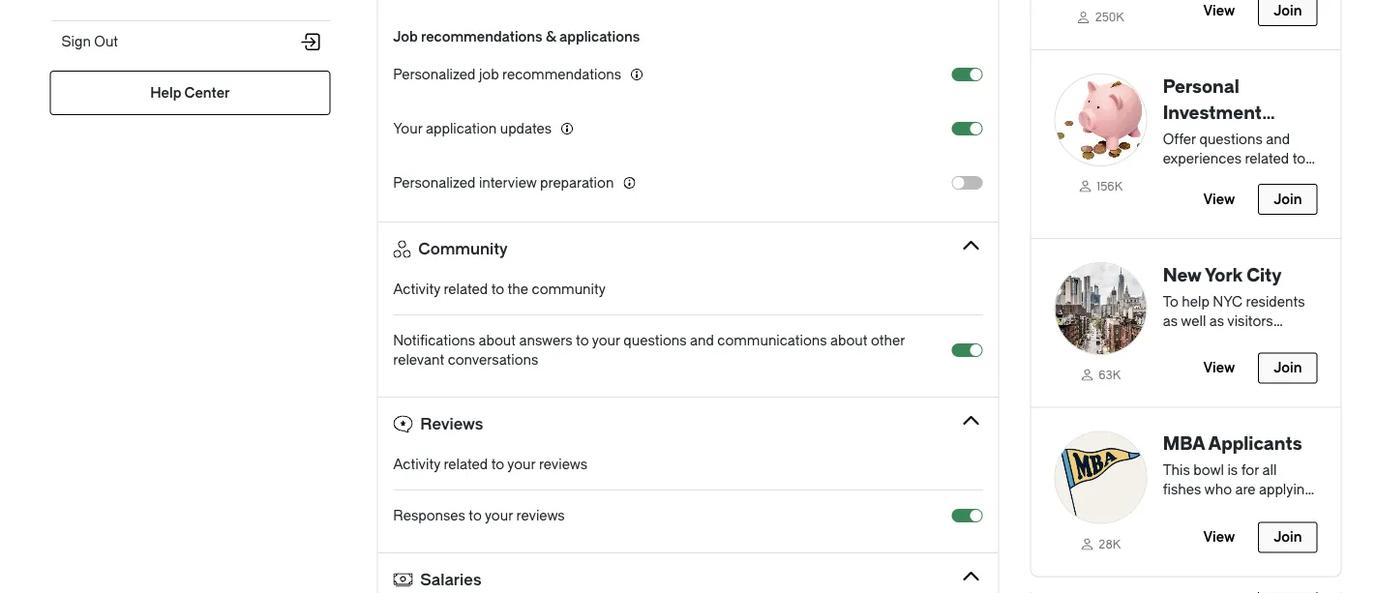 Task type: describe. For each thing, give the bounding box(es) containing it.
personal
[[1164, 76, 1240, 97]]

personalized interview preparation
[[393, 175, 614, 191]]

responses
[[393, 508, 466, 524]]

application
[[426, 121, 497, 137]]

notifications
[[393, 333, 476, 349]]

to inside notifications about answers to your questions and communications about other relevant conversations
[[576, 333, 589, 349]]

new
[[1164, 265, 1202, 285]]

responses to your reviews
[[393, 508, 565, 524]]

personalized for personalized interview preparation
[[393, 175, 476, 191]]

28k link
[[1055, 535, 1148, 553]]

notifications about answers to your questions and communications about other relevant conversations
[[393, 333, 905, 368]]

york
[[1205, 265, 1243, 285]]

63k link
[[1055, 366, 1148, 384]]

conversations
[[448, 352, 539, 368]]

all
[[1263, 463, 1278, 479]]

personalized job recommendations
[[393, 66, 622, 82]]

updates
[[500, 121, 552, 137]]

new york city
[[1164, 265, 1282, 285]]

250k button
[[1032, 0, 1342, 49]]

to inside mba applicants this bowl is for all fishes who are applying to mba programs
[[1164, 502, 1177, 518]]

related for reviews
[[444, 457, 488, 473]]

related inside offer questions and experiences related to personal finance and investments
[[1246, 150, 1290, 166]]

sign out
[[62, 34, 118, 50]]

your inside notifications about answers to your questions and communications about other relevant conversations
[[592, 333, 621, 349]]

mba applicants this bowl is for all fishes who are applying to mba programs
[[1164, 434, 1314, 518]]

offer questions and experiences related to personal finance and investments
[[1164, 131, 1306, 205]]

salaries
[[421, 571, 482, 589]]

image for bowl image for personal
[[1055, 73, 1148, 166]]

to inside offer questions and experiences related to personal finance and investments
[[1293, 150, 1306, 166]]

&
[[546, 29, 557, 45]]

your application updates
[[393, 121, 552, 137]]

0 vertical spatial recommendations
[[421, 29, 543, 45]]

investment
[[1164, 102, 1263, 123]]

applying
[[1260, 482, 1314, 498]]

city
[[1247, 265, 1282, 285]]

the
[[508, 281, 529, 297]]

2 about from the left
[[831, 333, 868, 349]]

help center link
[[50, 71, 330, 115]]

personalized for personalized job recommendations
[[393, 66, 476, 82]]

investments
[[1164, 189, 1243, 205]]

0 vertical spatial and
[[1267, 131, 1291, 147]]

156k
[[1097, 180, 1123, 193]]

activity related to your reviews
[[393, 457, 588, 473]]

1 vertical spatial your
[[508, 457, 536, 473]]

fishes
[[1164, 482, 1202, 498]]

questions inside notifications about answers to your questions and communications about other relevant conversations
[[624, 333, 687, 349]]

3 image for bowl image from the top
[[1055, 431, 1148, 524]]

chatter
[[1164, 129, 1230, 149]]

other
[[871, 333, 905, 349]]

communications
[[718, 333, 828, 349]]

reviews
[[421, 415, 484, 433]]

job
[[393, 29, 418, 45]]

sign out link
[[50, 20, 330, 55]]



Task type: vqa. For each thing, say whether or not it's contained in the screenshot.
USD 40.00
no



Task type: locate. For each thing, give the bounding box(es) containing it.
156k link
[[1055, 177, 1148, 195]]

help center
[[150, 85, 230, 101]]

bowl
[[1194, 463, 1225, 479]]

your up "responses to your reviews" on the left
[[508, 457, 536, 473]]

recommendations down &
[[503, 66, 622, 82]]

activity up notifications at the left bottom
[[393, 281, 441, 297]]

your right answers
[[592, 333, 621, 349]]

image for bowl image for new
[[1055, 262, 1148, 355]]

your
[[393, 121, 423, 137]]

0 vertical spatial reviews
[[539, 457, 588, 473]]

community
[[532, 281, 606, 297]]

job
[[479, 66, 499, 82]]

interview
[[479, 175, 537, 191]]

who
[[1205, 482, 1233, 498]]

offer
[[1164, 131, 1197, 147]]

2 activity from the top
[[393, 457, 441, 473]]

1 image for bowl image from the top
[[1055, 73, 1148, 166]]

2 vertical spatial and
[[690, 333, 714, 349]]

job recommendations & applications
[[393, 29, 640, 45]]

your
[[592, 333, 621, 349], [508, 457, 536, 473], [485, 508, 513, 524]]

and
[[1267, 131, 1291, 147], [1274, 170, 1298, 186], [690, 333, 714, 349]]

personalized down job
[[393, 66, 476, 82]]

1 vertical spatial image for bowl image
[[1055, 262, 1148, 355]]

0 vertical spatial your
[[592, 333, 621, 349]]

and left the communications at the right of the page
[[690, 333, 714, 349]]

0 vertical spatial activity
[[393, 281, 441, 297]]

0 vertical spatial personalized
[[393, 66, 476, 82]]

related
[[1246, 150, 1290, 166], [444, 281, 488, 297], [444, 457, 488, 473]]

image for bowl image up 156k link at the right of the page
[[1055, 73, 1148, 166]]

image for bowl image
[[1055, 73, 1148, 166], [1055, 262, 1148, 355], [1055, 431, 1148, 524]]

related down the community
[[444, 281, 488, 297]]

1 vertical spatial personalized
[[393, 175, 476, 191]]

programs
[[1215, 502, 1277, 518]]

1 vertical spatial recommendations
[[503, 66, 622, 82]]

is
[[1228, 463, 1239, 479]]

0 horizontal spatial questions
[[624, 333, 687, 349]]

activity for community
[[393, 281, 441, 297]]

2 vertical spatial image for bowl image
[[1055, 431, 1148, 524]]

and up finance
[[1267, 131, 1291, 147]]

0 vertical spatial related
[[1246, 150, 1290, 166]]

2 vertical spatial related
[[444, 457, 488, 473]]

experiences
[[1164, 150, 1242, 166]]

personalized down your
[[393, 175, 476, 191]]

image for bowl image up 63k link
[[1055, 262, 1148, 355]]

about left other
[[831, 333, 868, 349]]

activity for reviews
[[393, 457, 441, 473]]

to
[[1293, 150, 1306, 166], [492, 281, 505, 297], [576, 333, 589, 349], [492, 457, 505, 473], [1164, 502, 1177, 518], [469, 508, 482, 524]]

1 vertical spatial related
[[444, 281, 488, 297]]

0 horizontal spatial about
[[479, 333, 516, 349]]

250k
[[1096, 10, 1125, 24]]

0 vertical spatial questions
[[1200, 131, 1263, 147]]

2 vertical spatial your
[[485, 508, 513, 524]]

applications
[[560, 29, 640, 45]]

1 horizontal spatial about
[[831, 333, 868, 349]]

1 horizontal spatial questions
[[1200, 131, 1263, 147]]

1 vertical spatial reviews
[[517, 508, 565, 524]]

related for community
[[444, 281, 488, 297]]

finance
[[1223, 170, 1271, 186]]

preparation
[[540, 175, 614, 191]]

1 vertical spatial questions
[[624, 333, 687, 349]]

250k link
[[1055, 8, 1148, 26]]

relevant
[[393, 352, 445, 368]]

applicants
[[1209, 434, 1303, 455]]

1 vertical spatial activity
[[393, 457, 441, 473]]

28k
[[1099, 538, 1121, 551]]

activity
[[393, 281, 441, 297], [393, 457, 441, 473]]

activity related to the community
[[393, 281, 606, 297]]

mba up this
[[1164, 434, 1206, 455]]

image for bowl image up 28k link
[[1055, 431, 1148, 524]]

personal investment chatter
[[1164, 76, 1263, 149]]

out
[[94, 34, 118, 50]]

mba down fishes
[[1180, 502, 1211, 518]]

activity up the responses
[[393, 457, 441, 473]]

1 vertical spatial mba
[[1180, 502, 1211, 518]]

1 vertical spatial and
[[1274, 170, 1298, 186]]

recommendations up job
[[421, 29, 543, 45]]

for
[[1242, 463, 1260, 479]]

related down the reviews
[[444, 457, 488, 473]]

help
[[150, 85, 181, 101]]

are
[[1236, 482, 1256, 498]]

personalized
[[393, 66, 476, 82], [393, 175, 476, 191]]

about up conversations
[[479, 333, 516, 349]]

1 personalized from the top
[[393, 66, 476, 82]]

mba
[[1164, 434, 1206, 455], [1180, 502, 1211, 518]]

and inside notifications about answers to your questions and communications about other relevant conversations
[[690, 333, 714, 349]]

about
[[479, 333, 516, 349], [831, 333, 868, 349]]

this
[[1164, 463, 1191, 479]]

recommendations
[[421, 29, 543, 45], [503, 66, 622, 82]]

questions
[[1200, 131, 1263, 147], [624, 333, 687, 349]]

2 personalized from the top
[[393, 175, 476, 191]]

0 vertical spatial mba
[[1164, 434, 1206, 455]]

personal
[[1164, 170, 1220, 186]]

center
[[185, 85, 230, 101]]

1 about from the left
[[479, 333, 516, 349]]

your down activity related to your reviews in the left bottom of the page
[[485, 508, 513, 524]]

questions inside offer questions and experiences related to personal finance and investments
[[1200, 131, 1263, 147]]

reviews
[[539, 457, 588, 473], [517, 508, 565, 524]]

sign
[[62, 34, 91, 50]]

community
[[419, 240, 508, 258]]

0 vertical spatial image for bowl image
[[1055, 73, 1148, 166]]

and right finance
[[1274, 170, 1298, 186]]

2 image for bowl image from the top
[[1055, 262, 1148, 355]]

answers
[[519, 333, 573, 349]]

1 activity from the top
[[393, 281, 441, 297]]

63k
[[1099, 368, 1121, 382]]

related up finance
[[1246, 150, 1290, 166]]



